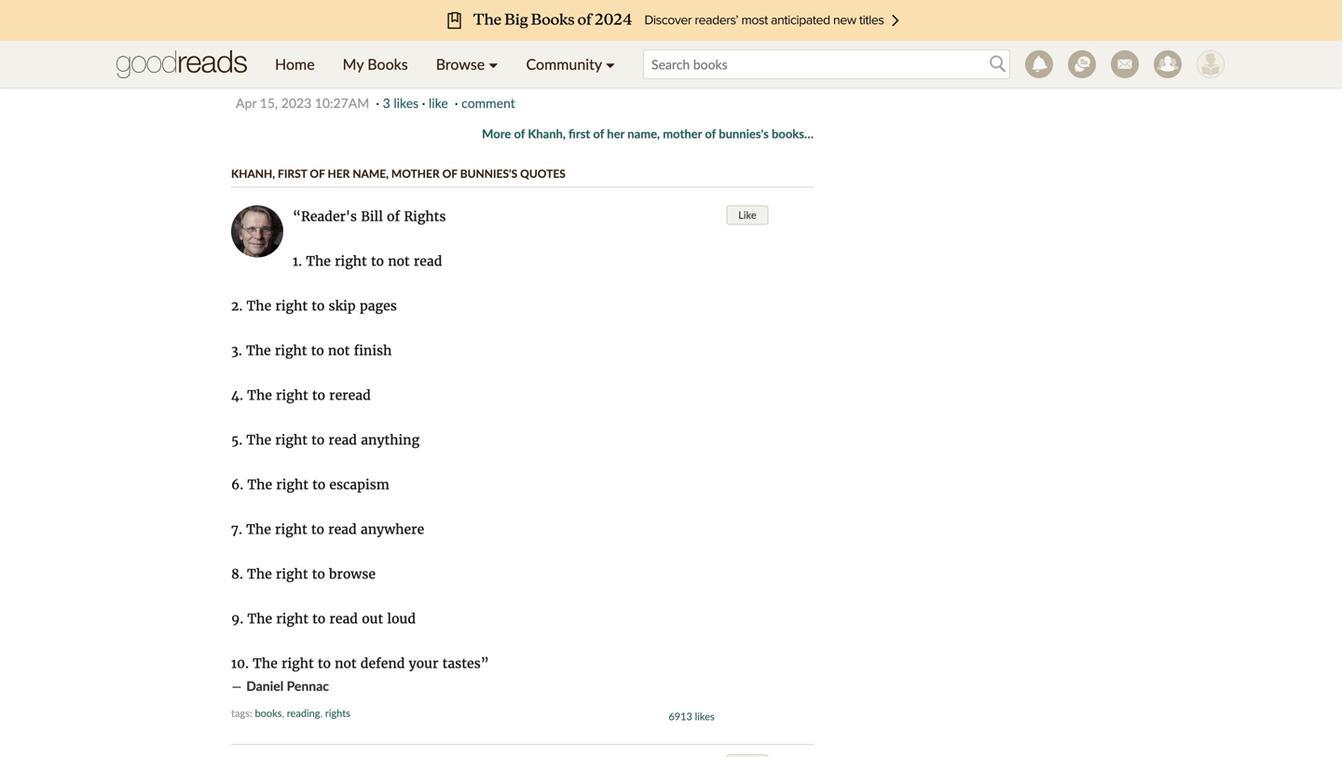Task type: locate. For each thing, give the bounding box(es) containing it.
1 horizontal spatial ,
[[320, 707, 323, 720]]

of left bunnies's
[[705, 126, 716, 141]]

likes inside the tags: books , reading , rights 6913 likes
[[695, 711, 715, 723]]

tags:
[[231, 707, 252, 720]]

first right liked
[[933, 19, 952, 33]]

apr
[[236, 95, 256, 111]]

right down 3. the right to not finish
[[276, 387, 308, 404]]

0 horizontal spatial khanh,
[[231, 167, 275, 180]]

defend
[[361, 656, 405, 672]]

the right 8.
[[247, 566, 272, 583]]

▾ down author)
[[489, 55, 498, 73]]

read for anywhere
[[328, 521, 357, 538]]

1 horizontal spatial her
[[607, 126, 625, 141]]

right inside 10. the right to not defend your tastes" ― daniel pennac
[[282, 656, 314, 672]]

to for 4. the right to reread
[[312, 387, 325, 404]]

khanh,
[[896, 19, 930, 33], [528, 126, 566, 141], [231, 167, 275, 180]]

the inside 10. the right to not defend your tastes" ― daniel pennac
[[253, 656, 278, 672]]

1 vertical spatial likes
[[695, 711, 715, 723]]

daniel pennac image
[[231, 205, 283, 258]]

mother up the rights
[[391, 167, 440, 180]]

2 vertical spatial name,
[[353, 167, 389, 180]]

0 vertical spatial mother
[[1019, 19, 1055, 33]]

Search for books to add to your shelves search field
[[643, 49, 1011, 79]]

to left the skip
[[312, 298, 325, 314]]

2 horizontal spatial her
[[968, 19, 984, 33]]

0 horizontal spatial by
[[292, 39, 302, 52]]

to
[[696, 16, 708, 31], [371, 253, 384, 270], [312, 298, 325, 314], [311, 342, 324, 359], [312, 387, 325, 404], [312, 432, 325, 449], [312, 477, 326, 493], [311, 521, 324, 538], [312, 566, 325, 583], [312, 611, 326, 628], [318, 656, 331, 672]]

right down the 1. at left
[[275, 298, 308, 314]]

0 vertical spatial by
[[881, 19, 893, 33]]

the up daniel
[[253, 656, 278, 672]]

the right 7.
[[246, 521, 271, 538]]

to for 9. the right to read out loud
[[312, 611, 326, 628]]

the for 5.
[[247, 432, 271, 449]]

khanh, inside more of khanh, first of her name, mother of bunnies's books… link
[[528, 126, 566, 141]]

likes
[[394, 95, 419, 111], [695, 711, 715, 723]]

community ▾
[[526, 55, 615, 73]]

1 ▾ from the left
[[489, 55, 498, 73]]

community ▾ button
[[512, 41, 629, 88]]

to left reread
[[312, 387, 325, 404]]

rights
[[404, 208, 446, 225]]

· left like link
[[422, 95, 425, 111]]

not inside 10. the right to not defend your tastes" ― daniel pennac
[[335, 656, 357, 672]]

2 horizontal spatial first
[[933, 19, 952, 33]]

1 horizontal spatial ·
[[422, 95, 425, 111]]

browse
[[436, 55, 485, 73]]

of
[[955, 19, 965, 33], [1057, 19, 1067, 33], [514, 126, 525, 141], [593, 126, 604, 141], [705, 126, 716, 141], [310, 167, 325, 180], [442, 167, 458, 180], [387, 208, 400, 225]]

1 · from the left
[[376, 95, 379, 111]]

to for 2. the right to skip pages
[[312, 298, 325, 314]]

to for 10. the right to not defend your tastes" ― daniel pennac
[[318, 656, 331, 672]]

ruby anderson image
[[1197, 50, 1225, 78]]

1 horizontal spatial khanh,
[[528, 126, 566, 141]]

name,
[[987, 19, 1016, 33], [628, 126, 660, 141], [353, 167, 389, 180]]

reread
[[329, 387, 371, 404]]

the right the 1. at left
[[306, 253, 331, 270]]

apr 15, 2023 10:27am link
[[236, 95, 369, 111]]

·
[[376, 95, 379, 111], [422, 95, 425, 111], [455, 95, 458, 111]]

likes right 3
[[394, 95, 419, 111]]

the right 4.
[[247, 387, 272, 404]]

reading link
[[287, 707, 320, 720]]

the right 3.
[[246, 342, 271, 359]]

the right 2. on the left top of the page
[[247, 298, 271, 314]]

read left "out"
[[329, 611, 358, 628]]

to up pages
[[371, 253, 384, 270]]

to up 'pennac'
[[318, 656, 331, 672]]

rights link
[[325, 707, 350, 720]]

2. the right to skip pages
[[231, 298, 397, 314]]

0 horizontal spatial ·
[[376, 95, 379, 111]]

anywhere
[[361, 521, 424, 538]]

0 horizontal spatial ,
[[282, 707, 284, 720]]

0 vertical spatial her
[[968, 19, 984, 33]]

first down community ▾ dropdown button at the top of the page
[[569, 126, 590, 141]]

the study of poisons by maria v. snyder image
[[236, 17, 282, 87]]

1 vertical spatial name,
[[628, 126, 660, 141]]

2 horizontal spatial ·
[[455, 95, 458, 111]]

by right liked
[[881, 19, 893, 33]]

by
[[881, 19, 893, 33], [292, 39, 302, 52]]

first up "reader's at the top of the page
[[278, 167, 307, 180]]

not
[[388, 253, 410, 270], [328, 342, 350, 359], [335, 656, 357, 672]]

2 vertical spatial not
[[335, 656, 357, 672]]

by up home
[[292, 39, 302, 52]]

to down 8. the right to browse
[[312, 611, 326, 628]]

the right 9.
[[248, 611, 272, 628]]

right for 4.
[[276, 387, 308, 404]]

to down 6. the right to escapism
[[311, 521, 324, 538]]

0 vertical spatial khanh,
[[896, 19, 930, 33]]

2 · from the left
[[422, 95, 425, 111]]

Search books text field
[[643, 49, 1011, 79]]

liked
[[856, 19, 879, 33]]

10.
[[231, 656, 249, 672]]

the right 6.
[[248, 477, 272, 493]]

right up 9. the right to read out loud
[[276, 566, 308, 583]]

likes right the 6913
[[695, 711, 715, 723]]

2 horizontal spatial name,
[[987, 19, 1016, 33]]

notifications image
[[1025, 50, 1053, 78]]

mother left bunnies's
[[663, 126, 702, 141]]

1 vertical spatial mother
[[663, 126, 702, 141]]

rate
[[690, 39, 710, 52]]

to inside "button"
[[696, 16, 708, 31]]

right for 9.
[[276, 611, 309, 628]]

home link
[[261, 41, 329, 88]]

right right 6.
[[276, 477, 309, 493]]

like
[[739, 209, 757, 221]]

like link
[[726, 205, 769, 225]]

1 vertical spatial not
[[328, 342, 350, 359]]

quotes
[[520, 167, 566, 180]]

her
[[968, 19, 984, 33], [607, 126, 625, 141], [328, 167, 350, 180]]

1 vertical spatial first
[[569, 126, 590, 141]]

· right like link
[[455, 95, 458, 111]]

to for 3. the right to not finish
[[311, 342, 324, 359]]

of right liked
[[955, 19, 965, 33]]

4. the right to reread
[[231, 387, 371, 404]]

1 horizontal spatial ▾
[[606, 55, 615, 73]]

friend requests image
[[1154, 50, 1182, 78]]

, left reading link
[[282, 707, 284, 720]]

1 horizontal spatial by
[[881, 19, 893, 33]]

2 ▾ from the left
[[606, 55, 615, 73]]

,
[[282, 707, 284, 720], [320, 707, 323, 720]]

mother
[[1019, 19, 1055, 33], [663, 126, 702, 141], [391, 167, 440, 180]]

3
[[383, 95, 390, 111]]

―
[[231, 679, 242, 695]]

apr 15, 2023 10:27am · 3 likes · like · comment
[[236, 95, 515, 111]]

menu containing home
[[261, 41, 629, 88]]

right up 4. the right to reread
[[275, 342, 307, 359]]

0 horizontal spatial ▾
[[489, 55, 498, 73]]

right up 8. the right to browse
[[275, 521, 307, 538]]

to inside 10. the right to not defend your tastes" ― daniel pennac
[[318, 656, 331, 672]]

to up 6. the right to escapism
[[312, 432, 325, 449]]

1 horizontal spatial name,
[[628, 126, 660, 141]]

khanh, up quotes
[[528, 126, 566, 141]]

right up the skip
[[335, 253, 367, 270]]

khanh, first of her name, mother of bunnies's quotes
[[231, 167, 566, 180]]

read down the rights
[[414, 253, 442, 270]]

khanh, right liked
[[896, 19, 930, 33]]

browse
[[329, 566, 376, 583]]

0 horizontal spatial likes
[[394, 95, 419, 111]]

1 , from the left
[[282, 707, 284, 720]]

3.
[[231, 342, 242, 359]]

0 horizontal spatial mother
[[391, 167, 440, 180]]

▾ for browse ▾
[[489, 55, 498, 73]]

to left read on the right top
[[696, 16, 708, 31]]

read up browse
[[328, 521, 357, 538]]

of left bunnies
[[1057, 19, 1067, 33]]

first
[[933, 19, 952, 33], [569, 126, 590, 141], [278, 167, 307, 180]]

▾
[[489, 55, 498, 73], [606, 55, 615, 73]]

2 , from the left
[[320, 707, 323, 720]]

anything
[[361, 432, 420, 449]]

, left rights link
[[320, 707, 323, 720]]

"reader's bill of rights
[[293, 208, 446, 225]]

out
[[362, 611, 383, 628]]

9.
[[231, 611, 244, 628]]

read down reread
[[329, 432, 357, 449]]

books link
[[255, 707, 282, 720]]

· left 3
[[376, 95, 379, 111]]

menu
[[261, 41, 629, 88]]

to left browse
[[312, 566, 325, 583]]

mother up the notifications icon
[[1019, 19, 1055, 33]]

to left escapism at the left bottom
[[312, 477, 326, 493]]

to down 2. the right to skip pages
[[311, 342, 324, 359]]

not left defend
[[335, 656, 357, 672]]

1 horizontal spatial mother
[[663, 126, 702, 141]]

1 horizontal spatial first
[[569, 126, 590, 141]]

not left 'finish'
[[328, 342, 350, 359]]

the right 5.
[[247, 432, 271, 449]]

2 vertical spatial her
[[328, 167, 350, 180]]

0 horizontal spatial name,
[[353, 167, 389, 180]]

"reader's
[[293, 208, 357, 225]]

1 horizontal spatial likes
[[695, 711, 715, 723]]

the
[[306, 253, 331, 270], [247, 298, 271, 314], [246, 342, 271, 359], [247, 387, 272, 404], [247, 432, 271, 449], [248, 477, 272, 493], [246, 521, 271, 538], [247, 566, 272, 583], [248, 611, 272, 628], [253, 656, 278, 672]]

right down 8. the right to browse
[[276, 611, 309, 628]]

3 · from the left
[[455, 95, 458, 111]]

of up "reader's at the top of the page
[[310, 167, 325, 180]]

of right more
[[514, 126, 525, 141]]

0 horizontal spatial her
[[328, 167, 350, 180]]

right down 4. the right to reread
[[275, 432, 308, 449]]

khanh, up daniel pennac image
[[231, 167, 275, 180]]

maria
[[305, 38, 338, 53]]

right up 'pennac'
[[282, 656, 314, 672]]

▾ inside popup button
[[489, 55, 498, 73]]

0 horizontal spatial first
[[278, 167, 307, 180]]

not up pages
[[388, 253, 410, 270]]

more
[[482, 126, 511, 141]]

1 vertical spatial by
[[292, 39, 302, 52]]

lists
[[831, 19, 853, 33]]

0 vertical spatial not
[[388, 253, 410, 270]]

browse ▾ button
[[422, 41, 512, 88]]

1 vertical spatial khanh,
[[528, 126, 566, 141]]

▾ right community
[[606, 55, 615, 73]]

▾ for community ▾
[[606, 55, 615, 73]]

the for 10.
[[253, 656, 278, 672]]

books…
[[772, 126, 814, 141]]

books
[[255, 707, 282, 720]]

comment link
[[462, 95, 515, 111]]

0 vertical spatial likes
[[394, 95, 419, 111]]

▾ inside dropdown button
[[606, 55, 615, 73]]

the for 9.
[[248, 611, 272, 628]]



Task type: vqa. For each thing, say whether or not it's contained in the screenshot.
THE 2.
yes



Task type: describe. For each thing, give the bounding box(es) containing it.
this
[[713, 39, 729, 52]]

my
[[343, 55, 364, 73]]

8.
[[231, 566, 243, 583]]

book
[[732, 39, 754, 52]]

reading
[[287, 707, 320, 720]]

read
[[711, 16, 738, 31]]

my books link
[[329, 41, 422, 88]]

to for 5. the right to read anything
[[312, 432, 325, 449]]

5. the right to read anything
[[231, 432, 420, 449]]

2 horizontal spatial mother
[[1019, 19, 1055, 33]]

6913 likes link
[[669, 711, 715, 723]]

lists liked by khanh, first of her name, mother of bunnies link
[[831, 19, 1109, 33]]

6913
[[669, 711, 693, 723]]

like
[[429, 95, 448, 111]]

escapism
[[329, 477, 390, 493]]

of down community ▾ dropdown button at the top of the page
[[593, 126, 604, 141]]

15,
[[260, 95, 278, 111]]

right for 1.
[[335, 253, 367, 270]]

author)
[[466, 36, 509, 52]]

the for 4.
[[247, 387, 272, 404]]

snyder
[[355, 38, 394, 53]]

2 vertical spatial mother
[[391, 167, 440, 180]]

the for 3.
[[246, 342, 271, 359]]

6.
[[231, 477, 244, 493]]

browse ▾
[[436, 55, 498, 73]]

the for 1.
[[306, 253, 331, 270]]

2 horizontal spatial khanh,
[[896, 19, 930, 33]]

v.
[[341, 38, 352, 53]]

loud
[[387, 611, 416, 628]]

your
[[409, 656, 439, 672]]

community
[[526, 55, 602, 73]]

1. the right to not read
[[293, 253, 442, 270]]

4.
[[231, 387, 243, 404]]

6. the right to escapism
[[231, 477, 390, 493]]

to for 1. the right to not read
[[371, 253, 384, 270]]

2023
[[281, 95, 312, 111]]

bunnies's
[[719, 126, 769, 141]]

maria v. snyder link
[[305, 38, 394, 53]]

of right bill
[[387, 208, 400, 225]]

tags: books , reading , rights 6913 likes
[[231, 707, 715, 723]]

1 vertical spatial her
[[607, 126, 625, 141]]

9. the right to read out loud
[[231, 611, 416, 628]]

want
[[664, 16, 694, 31]]

5.
[[231, 432, 243, 449]]

right for 10.
[[282, 656, 314, 672]]

read for anything
[[329, 432, 357, 449]]

rate this book
[[690, 39, 754, 52]]

the for 7.
[[246, 521, 271, 538]]

bill
[[361, 208, 383, 225]]

more of khanh, first of her name, mother of bunnies's books… link
[[482, 125, 814, 142]]

bunnies
[[1070, 19, 1109, 33]]

like link
[[429, 95, 448, 111]]

right for 2.
[[275, 298, 308, 314]]

3 likes link
[[383, 95, 419, 111]]

khanh, first of her name, mother of bunnies's quotes link
[[231, 167, 566, 180]]

read for out
[[329, 611, 358, 628]]

2 vertical spatial first
[[278, 167, 307, 180]]

comment
[[462, 95, 515, 111]]

10:27am
[[315, 95, 369, 111]]

the for 6.
[[248, 477, 272, 493]]

pennac
[[287, 679, 329, 694]]

of left bunnies's
[[442, 167, 458, 180]]

tastes"
[[442, 656, 489, 672]]

(goodreads
[[397, 36, 463, 52]]

to for 6. the right to escapism
[[312, 477, 326, 493]]

right for 7.
[[275, 521, 307, 538]]

7.
[[231, 521, 242, 538]]

books
[[368, 55, 408, 73]]

lists liked by khanh, first of her name, mother of bunnies
[[831, 19, 1109, 33]]

bunnies's
[[460, 167, 518, 180]]

to for 8. the right to browse
[[312, 566, 325, 583]]

pages
[[360, 298, 397, 314]]

want to read button
[[657, 10, 762, 36]]

2.
[[231, 298, 243, 314]]

home
[[275, 55, 315, 73]]

1.
[[293, 253, 302, 270]]

to for 7. the right to read anywhere
[[311, 521, 324, 538]]

10. the right to not defend your tastes" ― daniel pennac
[[231, 656, 489, 695]]

by maria v. snyder (goodreads author)
[[292, 36, 509, 53]]

2 vertical spatial khanh,
[[231, 167, 275, 180]]

8. the right to browse
[[231, 566, 376, 583]]

inbox image
[[1111, 50, 1139, 78]]

daniel
[[246, 679, 284, 694]]

3. the right to not finish
[[231, 342, 392, 359]]

more of khanh, first of her name, mother of bunnies's books…
[[482, 126, 814, 141]]

right for 6.
[[276, 477, 309, 493]]

the for 8.
[[247, 566, 272, 583]]

right for 3.
[[275, 342, 307, 359]]

want to read
[[664, 16, 738, 31]]

not for defend
[[335, 656, 357, 672]]

the for 2.
[[247, 298, 271, 314]]

finish
[[354, 342, 392, 359]]

0 vertical spatial first
[[933, 19, 952, 33]]

rights
[[325, 707, 350, 720]]

right for 8.
[[276, 566, 308, 583]]

skip
[[329, 298, 356, 314]]

0 vertical spatial name,
[[987, 19, 1016, 33]]

my books
[[343, 55, 408, 73]]

not for read
[[388, 253, 410, 270]]

7. the right to read anywhere
[[231, 521, 424, 538]]

my group discussions image
[[1068, 50, 1096, 78]]

not for finish
[[328, 342, 350, 359]]

right for 5.
[[275, 432, 308, 449]]

by inside by maria v. snyder (goodreads author)
[[292, 39, 302, 52]]



